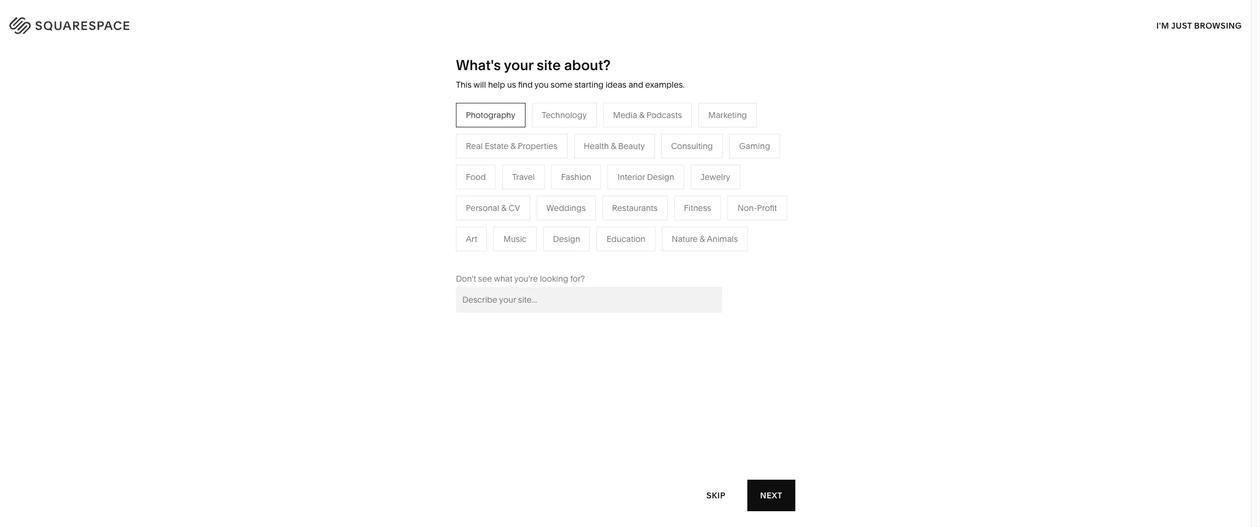 Task type: locate. For each thing, give the bounding box(es) containing it.
Don't see what you're looking for? field
[[456, 287, 722, 313]]

1 horizontal spatial estate
[[512, 250, 536, 261]]

skip
[[706, 491, 726, 501]]

weddings down events link
[[493, 233, 532, 243]]

1 horizontal spatial design
[[647, 172, 674, 182]]

1 vertical spatial media
[[493, 198, 517, 208]]

media
[[613, 110, 637, 120], [493, 198, 517, 208]]

restaurants down nature & animals link
[[612, 203, 658, 214]]

nature & animals down home & decor link
[[616, 180, 683, 191]]

1 horizontal spatial nature
[[672, 234, 698, 245]]

Food radio
[[456, 165, 496, 190]]

technology
[[542, 110, 587, 120]]

0 vertical spatial estate
[[485, 141, 509, 151]]

media & podcasts down the and
[[613, 110, 682, 120]]

marketing
[[708, 110, 747, 120]]

Nature & Animals radio
[[662, 227, 748, 252]]

interior
[[618, 172, 645, 182]]

non- down jewelry option
[[738, 203, 757, 214]]

1 horizontal spatial animals
[[707, 234, 738, 245]]

photography
[[466, 110, 515, 120]]

0 vertical spatial real
[[466, 141, 483, 151]]

1 vertical spatial restaurants
[[612, 203, 658, 214]]

Marketing radio
[[698, 103, 757, 127]]

1 vertical spatial media & podcasts
[[493, 198, 562, 208]]

weddings up design radio
[[546, 203, 586, 214]]

1 vertical spatial estate
[[512, 250, 536, 261]]

Photography radio
[[456, 103, 525, 127]]

podcasts down examples.
[[647, 110, 682, 120]]

0 vertical spatial media & podcasts
[[613, 110, 682, 120]]

0 horizontal spatial estate
[[485, 141, 509, 151]]

education
[[607, 234, 645, 245]]

next button
[[747, 481, 795, 512]]

i'm just browsing link
[[1157, 9, 1242, 42]]

animals
[[651, 180, 683, 191], [707, 234, 738, 245]]

nature
[[616, 180, 642, 191], [672, 234, 698, 245]]

1 vertical spatial real
[[493, 250, 510, 261]]

0 horizontal spatial real
[[466, 141, 483, 151]]

travel up media & podcasts link on the left top of the page
[[512, 172, 535, 182]]

media & podcasts down restaurants link at left top
[[493, 198, 562, 208]]

examples.
[[645, 80, 685, 90]]

1 vertical spatial nature & animals
[[672, 234, 738, 245]]

estate
[[485, 141, 509, 151], [512, 250, 536, 261]]

fitness link
[[616, 198, 655, 208]]

non-
[[738, 203, 757, 214], [424, 215, 443, 226]]

site
[[537, 57, 561, 74]]

0 vertical spatial non-
[[738, 203, 757, 214]]

0 vertical spatial properties
[[518, 141, 558, 151]]

don't see what you're looking for?
[[456, 274, 585, 284]]

Personal & CV radio
[[456, 196, 530, 221]]

0 horizontal spatial podcasts
[[526, 198, 562, 208]]

real estate & properties up 'travel' link
[[466, 141, 558, 151]]

squarespace logo link
[[23, 14, 266, 33]]

real down 'music'
[[493, 250, 510, 261]]

real up the food at top left
[[466, 141, 483, 151]]

non- right community
[[424, 215, 443, 226]]

Real Estate & Properties radio
[[456, 134, 567, 158]]

nature down fitness "radio"
[[672, 234, 698, 245]]

1 vertical spatial properties
[[545, 250, 584, 261]]

Travel radio
[[502, 165, 545, 190]]

Art radio
[[456, 227, 487, 252]]

gaming
[[739, 141, 770, 151]]

starting
[[574, 80, 604, 90]]

podcasts
[[647, 110, 682, 120], [526, 198, 562, 208]]

degraw element
[[469, 400, 783, 528]]

animals down fitness "radio"
[[707, 234, 738, 245]]

nature inside option
[[672, 234, 698, 245]]

some
[[551, 80, 572, 90]]

Interior Design radio
[[608, 165, 684, 190]]

podcasts down restaurants link at left top
[[526, 198, 562, 208]]

skip button
[[694, 480, 738, 512]]

0 vertical spatial podcasts
[[647, 110, 682, 120]]

community & non-profits
[[369, 215, 467, 226]]

will
[[474, 80, 486, 90]]

1 horizontal spatial weddings
[[546, 203, 586, 214]]

estate down weddings "link"
[[512, 250, 536, 261]]

log             in
[[1207, 18, 1237, 29]]

1 horizontal spatial media & podcasts
[[613, 110, 682, 120]]

& inside option
[[700, 234, 705, 245]]

looking
[[540, 274, 568, 284]]

0 vertical spatial restaurants
[[493, 180, 538, 191]]

properties
[[518, 141, 558, 151], [545, 250, 584, 261]]

see
[[478, 274, 492, 284]]

nature & animals
[[616, 180, 683, 191], [672, 234, 738, 245]]

next
[[760, 491, 783, 501]]

weddings link
[[493, 233, 544, 243]]

nature down home
[[616, 180, 642, 191]]

properties up looking
[[545, 250, 584, 261]]

real
[[466, 141, 483, 151], [493, 250, 510, 261]]

nature & animals down fitness "radio"
[[672, 234, 738, 245]]

home & decor
[[616, 163, 673, 173]]

Restaurants radio
[[602, 196, 668, 221]]

fashion
[[561, 172, 591, 182]]

squarespace logo image
[[23, 14, 153, 33]]

fitness up nature & animals option
[[684, 203, 711, 214]]

1 vertical spatial design
[[553, 234, 580, 245]]

home & decor link
[[616, 163, 685, 173]]

1 horizontal spatial podcasts
[[647, 110, 682, 120]]

0 vertical spatial nature & animals
[[616, 180, 683, 191]]

travel
[[493, 163, 515, 173], [512, 172, 535, 182]]

and
[[629, 80, 643, 90]]

fitness
[[616, 198, 644, 208], [684, 203, 711, 214]]

0 vertical spatial media
[[613, 110, 637, 120]]

media up the beauty
[[613, 110, 637, 120]]

cv
[[509, 203, 520, 214]]

1 vertical spatial nature
[[672, 234, 698, 245]]

0 horizontal spatial design
[[553, 234, 580, 245]]

beauty
[[618, 141, 645, 151]]

1 horizontal spatial media
[[613, 110, 637, 120]]

1 horizontal spatial non-
[[738, 203, 757, 214]]

0 horizontal spatial media
[[493, 198, 517, 208]]

0 horizontal spatial nature
[[616, 180, 642, 191]]

1 horizontal spatial restaurants
[[612, 203, 658, 214]]

consulting
[[671, 141, 713, 151]]

you're
[[514, 274, 538, 284]]

real estate & properties up the you're
[[493, 250, 584, 261]]

1 horizontal spatial real
[[493, 250, 510, 261]]

animals down decor
[[651, 180, 683, 191]]

animals inside option
[[707, 234, 738, 245]]

Fitness radio
[[674, 196, 721, 221]]

Weddings radio
[[536, 196, 596, 221]]

you
[[535, 80, 549, 90]]

media & podcasts inside "option"
[[613, 110, 682, 120]]

1 horizontal spatial fitness
[[684, 203, 711, 214]]

media up events
[[493, 198, 517, 208]]

fitness down interior
[[616, 198, 644, 208]]

Fashion radio
[[551, 165, 601, 190]]

0 horizontal spatial non-
[[424, 215, 443, 226]]

&
[[639, 110, 645, 120], [511, 141, 516, 151], [611, 141, 616, 151], [642, 163, 647, 173], [644, 180, 650, 191], [519, 198, 524, 208], [501, 203, 507, 214], [416, 215, 422, 226], [700, 234, 705, 245], [538, 250, 543, 261]]

media & podcasts
[[613, 110, 682, 120], [493, 198, 562, 208]]

properties up travel radio
[[518, 141, 558, 151]]

restaurants down 'travel' link
[[493, 180, 538, 191]]

non-profit
[[738, 203, 777, 214]]

1 vertical spatial animals
[[707, 234, 738, 245]]

0 horizontal spatial weddings
[[493, 233, 532, 243]]

estate up 'travel' link
[[485, 141, 509, 151]]

profits
[[443, 215, 467, 226]]

0 vertical spatial animals
[[651, 180, 683, 191]]

weddings
[[546, 203, 586, 214], [493, 233, 532, 243]]

design
[[647, 172, 674, 182], [553, 234, 580, 245]]

Design radio
[[543, 227, 590, 252]]

1 vertical spatial weddings
[[493, 233, 532, 243]]

Music radio
[[494, 227, 537, 252]]

0 horizontal spatial fitness
[[616, 198, 644, 208]]

real estate & properties
[[466, 141, 558, 151], [493, 250, 584, 261]]

0 horizontal spatial media & podcasts
[[493, 198, 562, 208]]

Consulting radio
[[661, 134, 723, 158]]

restaurants
[[493, 180, 538, 191], [612, 203, 658, 214]]

personal & cv
[[466, 203, 520, 214]]

0 vertical spatial real estate & properties
[[466, 141, 558, 151]]

0 vertical spatial weddings
[[546, 203, 586, 214]]

just
[[1171, 20, 1192, 31]]

1 vertical spatial non-
[[424, 215, 443, 226]]



Task type: vqa. For each thing, say whether or not it's contained in the screenshot.
'browsing'
yes



Task type: describe. For each thing, give the bounding box(es) containing it.
log
[[1207, 18, 1225, 29]]

events
[[493, 215, 518, 226]]

Education radio
[[597, 227, 655, 252]]

decor
[[649, 163, 673, 173]]

Health & Beauty radio
[[574, 134, 655, 158]]

degraw image
[[469, 400, 783, 528]]

music
[[504, 234, 527, 245]]

log             in link
[[1207, 18, 1237, 29]]

your
[[504, 57, 533, 74]]

for?
[[570, 274, 585, 284]]

fitness inside "radio"
[[684, 203, 711, 214]]

media inside "option"
[[613, 110, 637, 120]]

community & non-profits link
[[369, 215, 479, 226]]

community
[[369, 215, 414, 226]]

travel inside radio
[[512, 172, 535, 182]]

Technology radio
[[532, 103, 597, 127]]

real inside the real estate & properties option
[[466, 141, 483, 151]]

travel link
[[493, 163, 527, 173]]

what's your site about? this will help us find you some starting ideas and examples.
[[456, 57, 685, 90]]

nature & animals link
[[616, 180, 694, 191]]

health & beauty
[[584, 141, 645, 151]]

1 vertical spatial podcasts
[[526, 198, 562, 208]]

events link
[[493, 215, 530, 226]]

Gaming radio
[[729, 134, 780, 158]]

0 vertical spatial design
[[647, 172, 674, 182]]

i'm
[[1157, 20, 1169, 31]]

this
[[456, 80, 472, 90]]

what's
[[456, 57, 501, 74]]

jewelry
[[701, 172, 730, 182]]

real estate & properties link
[[493, 250, 596, 261]]

media & podcasts link
[[493, 198, 573, 208]]

Non-Profit radio
[[728, 196, 787, 221]]

what
[[494, 274, 512, 284]]

0 horizontal spatial animals
[[651, 180, 683, 191]]

don't
[[456, 274, 476, 284]]

podcasts inside "option"
[[647, 110, 682, 120]]

us
[[507, 80, 516, 90]]

restaurants inside option
[[612, 203, 658, 214]]

home
[[616, 163, 640, 173]]

travel down the real estate & properties option
[[493, 163, 515, 173]]

personal
[[466, 203, 499, 214]]

browsing
[[1194, 20, 1242, 31]]

properties inside option
[[518, 141, 558, 151]]

1 vertical spatial real estate & properties
[[493, 250, 584, 261]]

0 horizontal spatial restaurants
[[493, 180, 538, 191]]

find
[[518, 80, 533, 90]]

about?
[[564, 57, 611, 74]]

art
[[466, 234, 477, 245]]

health
[[584, 141, 609, 151]]

real estate & properties inside option
[[466, 141, 558, 151]]

0 vertical spatial nature
[[616, 180, 642, 191]]

non- inside radio
[[738, 203, 757, 214]]

nature & animals inside option
[[672, 234, 738, 245]]

in
[[1227, 18, 1237, 29]]

Media & Podcasts radio
[[603, 103, 692, 127]]

i'm just browsing
[[1157, 20, 1242, 31]]

weddings inside 'radio'
[[546, 203, 586, 214]]

Jewelry radio
[[691, 165, 740, 190]]

help
[[488, 80, 505, 90]]

food
[[466, 172, 486, 182]]

ideas
[[606, 80, 627, 90]]

profit
[[757, 203, 777, 214]]

restaurants link
[[493, 180, 550, 191]]

estate inside option
[[485, 141, 509, 151]]

interior design
[[618, 172, 674, 182]]



